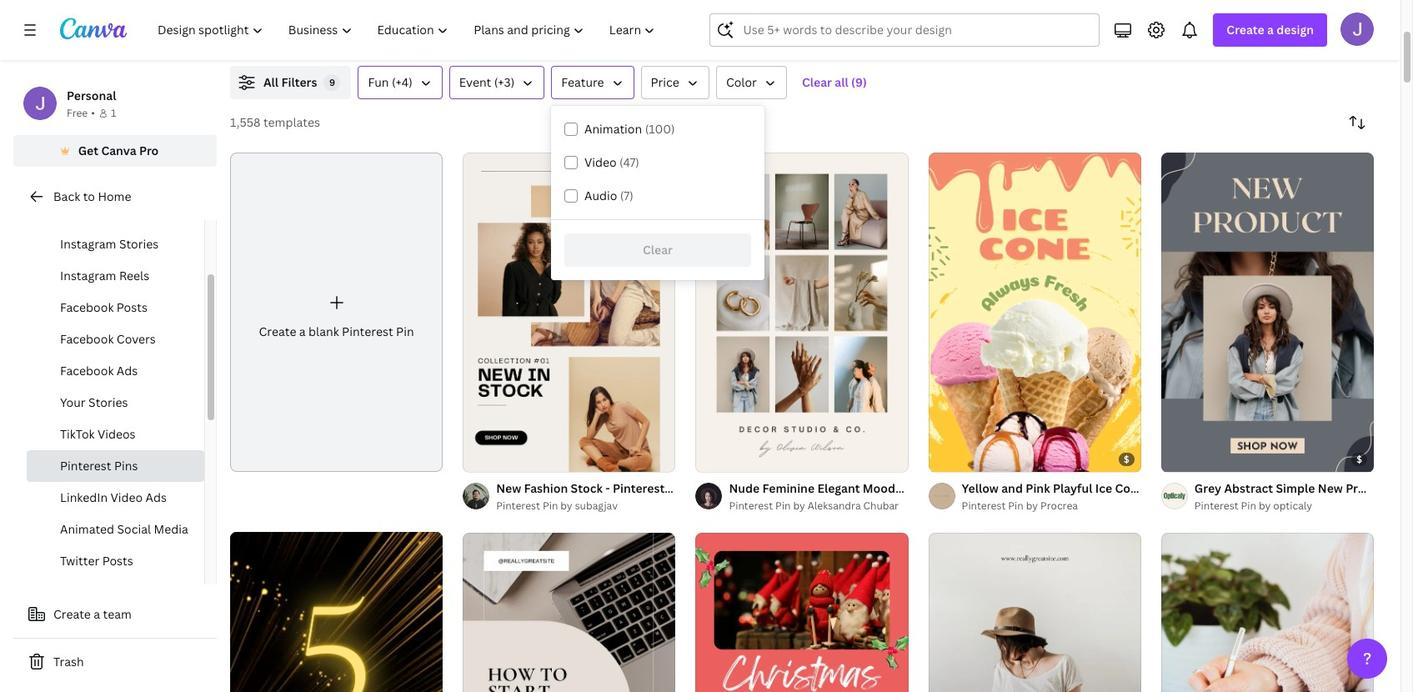 Task type: locate. For each thing, give the bounding box(es) containing it.
0 horizontal spatial video
[[111, 490, 143, 505]]

1 horizontal spatial a
[[299, 324, 306, 340]]

tiktok
[[60, 426, 95, 442]]

pin left aleksandra
[[776, 498, 791, 513]]

0 vertical spatial facebook
[[60, 299, 114, 315]]

by down abstract
[[1259, 498, 1271, 513]]

•
[[91, 106, 95, 120]]

social
[[117, 521, 151, 537]]

0 vertical spatial instagram
[[60, 204, 116, 220]]

cone
[[1115, 480, 1145, 496]]

(+3)
[[494, 74, 515, 90]]

2 vertical spatial instagram
[[60, 268, 116, 284]]

2 by from the left
[[793, 498, 805, 513]]

None search field
[[710, 13, 1100, 47]]

posts inside instagram posts link
[[119, 204, 150, 220]]

new
[[496, 480, 521, 496], [1318, 480, 1343, 496]]

facebook up facebook ads
[[60, 331, 114, 347]]

by down the pink
[[1026, 498, 1038, 513]]

3 by from the left
[[1026, 498, 1038, 513]]

instagram reels
[[60, 268, 149, 284]]

posts down animated social media link on the left
[[102, 553, 133, 569]]

1 by from the left
[[561, 498, 573, 513]]

pinterest pins
[[60, 458, 138, 474]]

facebook covers link
[[27, 324, 204, 355]]

clear inside clear button
[[643, 242, 673, 258]]

facebook inside facebook covers link
[[60, 331, 114, 347]]

0 vertical spatial stories
[[119, 236, 159, 252]]

create for create a team
[[53, 606, 91, 622]]

linkedin video ads link
[[27, 482, 204, 514]]

pinterest inside grey abstract simple new product fash pinterest pin by opticaly
[[1195, 498, 1239, 513]]

0 vertical spatial clear
[[802, 74, 832, 90]]

2 $ from the left
[[1357, 453, 1363, 465]]

3 instagram from the top
[[60, 268, 116, 284]]

pinterest pin by aleksandra chubar link
[[729, 498, 909, 514]]

1 vertical spatial video
[[111, 490, 143, 505]]

2 vertical spatial facebook
[[60, 363, 114, 379]]

pinterest down grey
[[1195, 498, 1239, 513]]

pin inside 'link'
[[396, 324, 414, 340]]

stories down facebook ads link
[[88, 394, 128, 410]]

a inside button
[[94, 606, 100, 622]]

home
[[98, 188, 131, 204]]

pinterest pin by aleksandra chubar
[[729, 498, 899, 513]]

pins
[[114, 458, 138, 474]]

instagram inside instagram stories link
[[60, 236, 116, 252]]

create
[[1227, 22, 1265, 38], [259, 324, 296, 340], [53, 606, 91, 622]]

stock
[[571, 480, 603, 496]]

1 instagram from the top
[[60, 204, 116, 220]]

1 vertical spatial a
[[299, 324, 306, 340]]

tiktok videos
[[60, 426, 136, 442]]

red green colorful creative christmas decor pinterest pin image
[[696, 532, 909, 692]]

back
[[53, 188, 80, 204]]

animated social media
[[60, 521, 188, 537]]

yellow and pink playful ice cone promotion pinterest pin image
[[929, 152, 1141, 472]]

0 horizontal spatial a
[[94, 606, 100, 622]]

subagjav
[[575, 498, 618, 513]]

1 horizontal spatial video
[[585, 154, 617, 170]]

color
[[726, 74, 757, 90]]

pinterest left aleksandra
[[729, 498, 773, 513]]

0 horizontal spatial $
[[1124, 453, 1130, 465]]

by left aleksandra
[[793, 498, 805, 513]]

nude feminine elegant moodboard photo collage fashion blog pinterest pin image
[[696, 152, 909, 472]]

and
[[1002, 480, 1023, 496]]

2 instagram from the top
[[60, 236, 116, 252]]

1 horizontal spatial create
[[259, 324, 296, 340]]

0 horizontal spatial ads
[[117, 363, 138, 379]]

a left the team
[[94, 606, 100, 622]]

posts inside twitter posts link
[[102, 553, 133, 569]]

$ up cone
[[1124, 453, 1130, 465]]

a inside 'link'
[[299, 324, 306, 340]]

facebook down instagram reels
[[60, 299, 114, 315]]

feminine digital marketing pinterest pin image
[[1162, 532, 1374, 692]]

pinterest inside 'link'
[[342, 324, 393, 340]]

stories up reels
[[119, 236, 159, 252]]

create inside dropdown button
[[1227, 22, 1265, 38]]

stories for your stories
[[88, 394, 128, 410]]

pin right the -
[[668, 480, 686, 496]]

create left the team
[[53, 606, 91, 622]]

ads
[[117, 363, 138, 379], [146, 490, 167, 505]]

new inside grey abstract simple new product fash pinterest pin by opticaly
[[1318, 480, 1343, 496]]

templates
[[263, 114, 320, 130]]

by inside new fashion stock - pinterest pin pinterest pin by subagjav
[[561, 498, 573, 513]]

new right simple
[[1318, 480, 1343, 496]]

2 horizontal spatial a
[[1268, 22, 1274, 38]]

video down pins
[[111, 490, 143, 505]]

posts up instagram stories link
[[119, 204, 150, 220]]

create inside 'link'
[[259, 324, 296, 340]]

a left design
[[1268, 22, 1274, 38]]

$ up the product
[[1357, 453, 1363, 465]]

clear for clear
[[643, 242, 673, 258]]

video
[[585, 154, 617, 170], [111, 490, 143, 505]]

free
[[67, 106, 88, 120]]

all
[[835, 74, 849, 90]]

create left blank
[[259, 324, 296, 340]]

animated
[[60, 521, 114, 537]]

instagram inside instagram reels link
[[60, 268, 116, 284]]

back to home
[[53, 188, 131, 204]]

pin down abstract
[[1241, 498, 1257, 513]]

1 horizontal spatial new
[[1318, 480, 1343, 496]]

ads up media
[[146, 490, 167, 505]]

0 vertical spatial create
[[1227, 22, 1265, 38]]

create a design button
[[1214, 13, 1328, 47]]

1 horizontal spatial $
[[1357, 453, 1363, 465]]

your stories
[[60, 394, 128, 410]]

by down stock
[[561, 498, 573, 513]]

white brown simple fashion sale - pinterest pin image
[[929, 532, 1141, 692]]

fun (+4)
[[368, 74, 413, 90]]

3 facebook from the top
[[60, 363, 114, 379]]

1 vertical spatial stories
[[88, 394, 128, 410]]

posts down reels
[[117, 299, 148, 315]]

2 new from the left
[[1318, 480, 1343, 496]]

instagram for instagram reels
[[60, 268, 116, 284]]

top level navigation element
[[147, 13, 670, 47]]

0 horizontal spatial clear
[[643, 242, 673, 258]]

1,558
[[230, 114, 261, 130]]

fashion
[[524, 480, 568, 496]]

2 vertical spatial posts
[[102, 553, 133, 569]]

(9)
[[852, 74, 867, 90]]

0 vertical spatial posts
[[119, 204, 150, 220]]

1 vertical spatial instagram
[[60, 236, 116, 252]]

pinterest up pinterest pin by opticaly link
[[1211, 480, 1263, 496]]

0 vertical spatial ads
[[117, 363, 138, 379]]

2 facebook from the top
[[60, 331, 114, 347]]

event (+3) button
[[449, 66, 545, 99]]

1 vertical spatial create
[[259, 324, 296, 340]]

facebook
[[60, 299, 114, 315], [60, 331, 114, 347], [60, 363, 114, 379]]

team
[[103, 606, 132, 622]]

1 horizontal spatial clear
[[802, 74, 832, 90]]

stories for instagram stories
[[119, 236, 159, 252]]

facebook inside facebook posts link
[[60, 299, 114, 315]]

instagram for instagram posts
[[60, 204, 116, 220]]

facebook inside facebook ads link
[[60, 363, 114, 379]]

posts inside facebook posts link
[[117, 299, 148, 315]]

a for design
[[1268, 22, 1274, 38]]

1 $ from the left
[[1124, 453, 1130, 465]]

ads down covers
[[117, 363, 138, 379]]

create left design
[[1227, 22, 1265, 38]]

1 facebook from the top
[[60, 299, 114, 315]]

1 vertical spatial clear
[[643, 242, 673, 258]]

pin inside grey abstract simple new product fash pinterest pin by opticaly
[[1241, 498, 1257, 513]]

1 vertical spatial posts
[[117, 299, 148, 315]]

0 vertical spatial a
[[1268, 22, 1274, 38]]

$
[[1124, 453, 1130, 465], [1357, 453, 1363, 465]]

pinterest right blank
[[342, 324, 393, 340]]

your stories link
[[27, 387, 204, 419]]

instagram inside instagram posts link
[[60, 204, 116, 220]]

twitter
[[60, 553, 99, 569]]

feature
[[561, 74, 604, 90]]

playful
[[1053, 480, 1093, 496]]

grey abstract simple new product fashion pinterest pin image
[[1162, 152, 1374, 472]]

facebook up your stories
[[60, 363, 114, 379]]

clear inside clear all (9) button
[[802, 74, 832, 90]]

facebook for facebook ads
[[60, 363, 114, 379]]

create inside button
[[53, 606, 91, 622]]

new left fashion
[[496, 480, 521, 496]]

2 horizontal spatial create
[[1227, 22, 1265, 38]]

get
[[78, 143, 98, 158]]

0 horizontal spatial create
[[53, 606, 91, 622]]

animation (100)
[[585, 121, 675, 137]]

a left blank
[[299, 324, 306, 340]]

4 by from the left
[[1259, 498, 1271, 513]]

create for create a design
[[1227, 22, 1265, 38]]

1 vertical spatial facebook
[[60, 331, 114, 347]]

2 vertical spatial a
[[94, 606, 100, 622]]

video left "(47)"
[[585, 154, 617, 170]]

color button
[[716, 66, 787, 99]]

design
[[1277, 22, 1314, 38]]

0 horizontal spatial new
[[496, 480, 521, 496]]

yellow and pink playful ice cone promotion pinterest pin pinterest pin by procrea
[[962, 480, 1284, 513]]

by inside grey abstract simple new product fash pinterest pin by opticaly
[[1259, 498, 1271, 513]]

event (+3)
[[459, 74, 515, 90]]

to
[[83, 188, 95, 204]]

pin right blank
[[396, 324, 414, 340]]

1 horizontal spatial ads
[[146, 490, 167, 505]]

all filters
[[264, 74, 317, 90]]

a inside dropdown button
[[1268, 22, 1274, 38]]

1 new from the left
[[496, 480, 521, 496]]

2 vertical spatial create
[[53, 606, 91, 622]]

instagram posts
[[60, 204, 150, 220]]



Task type: describe. For each thing, give the bounding box(es) containing it.
blank
[[309, 324, 339, 340]]

facebook for facebook covers
[[60, 331, 114, 347]]

linkedin
[[60, 490, 108, 505]]

all
[[264, 74, 279, 90]]

tiktok videos link
[[27, 419, 204, 450]]

by inside yellow and pink playful ice cone promotion pinterest pin pinterest pin by procrea
[[1026, 498, 1038, 513]]

procrea
[[1041, 498, 1078, 513]]

facebook posts
[[60, 299, 148, 315]]

(+4)
[[392, 74, 413, 90]]

0 vertical spatial video
[[585, 154, 617, 170]]

pin down and
[[1008, 498, 1024, 513]]

audio (7)
[[585, 188, 634, 203]]

(47)
[[620, 154, 640, 170]]

9
[[329, 76, 335, 88]]

pin down fashion
[[543, 498, 558, 513]]

create a blank pinterest pin element
[[230, 153, 443, 472]]

opticaly
[[1274, 498, 1313, 513]]

$ for ice
[[1124, 453, 1130, 465]]

free •
[[67, 106, 95, 120]]

instagram for instagram stories
[[60, 236, 116, 252]]

fash
[[1394, 480, 1414, 496]]

get canva pro button
[[13, 135, 217, 167]]

twitter posts
[[60, 553, 133, 569]]

price
[[651, 74, 680, 90]]

trash
[[53, 654, 84, 670]]

Sort by button
[[1341, 106, 1374, 139]]

clear button
[[565, 234, 751, 267]]

pinterest down yellow
[[962, 498, 1006, 513]]

filters
[[281, 74, 317, 90]]

yellow and pink playful ice cone promotion pinterest pin link
[[962, 479, 1284, 498]]

posts for instagram posts
[[119, 204, 150, 220]]

-
[[606, 480, 610, 496]]

create a team button
[[13, 598, 217, 631]]

pinterest right the -
[[613, 480, 665, 496]]

fun (+4) button
[[358, 66, 443, 99]]

simple
[[1276, 480, 1316, 496]]

price button
[[641, 66, 710, 99]]

canva
[[101, 143, 136, 158]]

create for create a blank pinterest pin
[[259, 324, 296, 340]]

facebook posts link
[[27, 292, 204, 324]]

pink
[[1026, 480, 1050, 496]]

(100)
[[645, 121, 675, 137]]

1 vertical spatial ads
[[146, 490, 167, 505]]

instagram stories link
[[27, 228, 204, 260]]

grey abstract simple new product fash link
[[1195, 479, 1414, 498]]

back to home link
[[13, 180, 217, 213]]

clear all (9) button
[[794, 66, 875, 99]]

new fashion stock - pinterest pin image
[[463, 152, 676, 472]]

facebook for facebook posts
[[60, 299, 114, 315]]

facebook ads link
[[27, 355, 204, 387]]

your
[[60, 394, 86, 410]]

pinterest down fashion
[[496, 498, 540, 513]]

covers
[[117, 331, 156, 347]]

new blog business - pinterest pin image
[[463, 532, 676, 692]]

videos
[[98, 426, 136, 442]]

posts for twitter posts
[[102, 553, 133, 569]]

facebook ads
[[60, 363, 138, 379]]

ice
[[1096, 480, 1113, 496]]

pro
[[139, 143, 159, 158]]

trash link
[[13, 645, 217, 679]]

pinterest pin templates image
[[1019, 0, 1374, 46]]

grey abstract simple new product fash pinterest pin by opticaly
[[1195, 480, 1414, 513]]

get canva pro
[[78, 143, 159, 158]]

a for blank
[[299, 324, 306, 340]]

1
[[111, 106, 116, 120]]

fun
[[368, 74, 389, 90]]

new inside new fashion stock - pinterest pin pinterest pin by subagjav
[[496, 480, 521, 496]]

create a blank pinterest pin
[[259, 324, 414, 340]]

animated social media link
[[27, 514, 204, 545]]

new fashion stock - pinterest pin link
[[496, 479, 686, 498]]

a for team
[[94, 606, 100, 622]]

grey
[[1195, 480, 1222, 496]]

jacob simon image
[[1341, 13, 1374, 46]]

reels
[[119, 268, 149, 284]]

pinterest up linkedin
[[60, 458, 111, 474]]

posts for facebook posts
[[117, 299, 148, 315]]

new fashion stock - pinterest pin pinterest pin by subagjav
[[496, 480, 686, 513]]

product
[[1346, 480, 1392, 496]]

audio
[[585, 188, 617, 203]]

clear all (9)
[[802, 74, 867, 90]]

media
[[154, 521, 188, 537]]

clear for clear all (9)
[[802, 74, 832, 90]]

abstract
[[1225, 480, 1274, 496]]

9 filter options selected element
[[324, 74, 341, 91]]

pin up pinterest pin by opticaly link
[[1266, 480, 1284, 496]]

video (47)
[[585, 154, 640, 170]]

facebook covers
[[60, 331, 156, 347]]

chubar
[[864, 498, 899, 513]]

$ for product
[[1357, 453, 1363, 465]]

linkedin video ads
[[60, 490, 167, 505]]

create a team
[[53, 606, 132, 622]]

Search search field
[[743, 14, 1089, 46]]

personal
[[67, 88, 116, 103]]

animation
[[585, 121, 642, 137]]

(7)
[[620, 188, 634, 203]]

pinterest pin by opticaly link
[[1195, 498, 1374, 514]]

event
[[459, 74, 491, 90]]

feature button
[[551, 66, 634, 99]]

yellow
[[962, 480, 999, 496]]

instagram stories
[[60, 236, 159, 252]]

twitter posts link
[[27, 545, 204, 577]]



Task type: vqa. For each thing, say whether or not it's contained in the screenshot.
TikTok at the bottom of the page
yes



